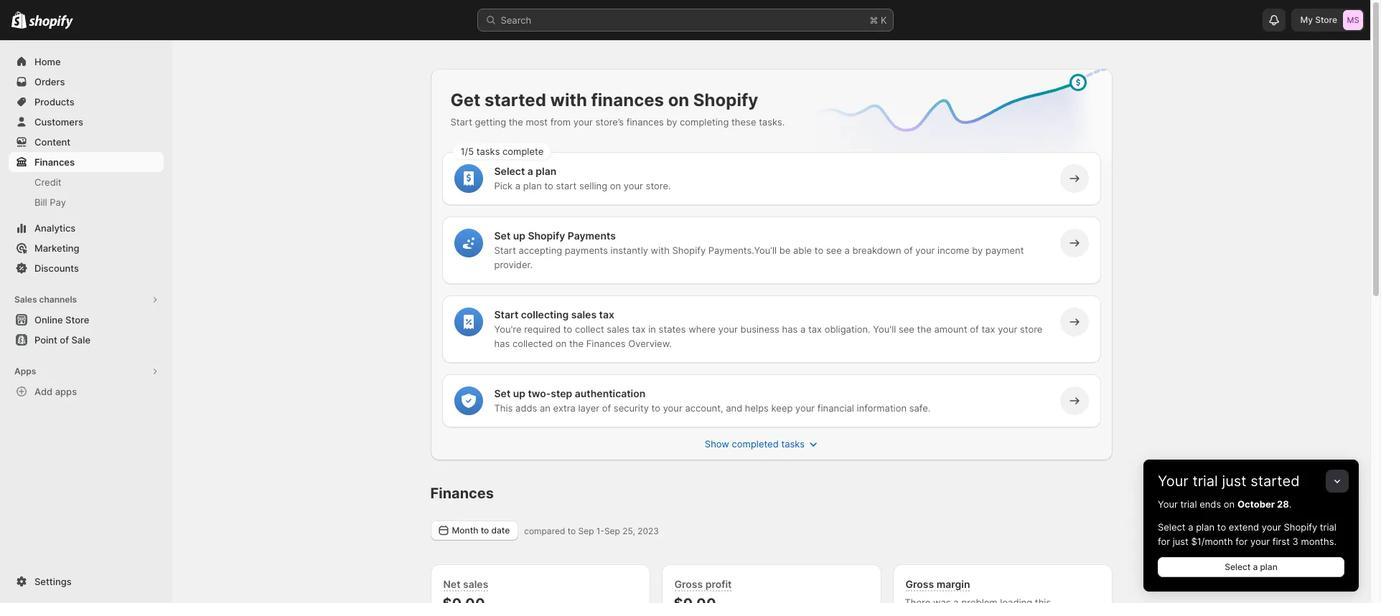 Task type: describe. For each thing, give the bounding box(es) containing it.
start
[[556, 180, 577, 192]]

and
[[726, 403, 742, 414]]

where
[[688, 324, 716, 335]]

customers
[[34, 116, 83, 128]]

set up two-step authentication this adds an extra layer of security to your account, and helps keep your financial information safe.
[[494, 388, 931, 414]]

add apps
[[34, 386, 77, 398]]

discounts
[[34, 263, 79, 274]]

shopify inside 'get started with finances on shopify start getting the most from your store's finances by completing these tasks.'
[[693, 90, 758, 111]]

content
[[34, 136, 70, 148]]

you're
[[494, 324, 522, 335]]

products
[[34, 96, 75, 108]]

1 horizontal spatial sales
[[571, 309, 597, 321]]

net
[[443, 579, 460, 591]]

payments.you'll
[[708, 245, 777, 256]]

select for select a plan to extend your shopify trial for just $1/month for your first 3 months.
[[1158, 522, 1185, 533]]

pay
[[50, 197, 66, 208]]

safe.
[[909, 403, 931, 414]]

1 for from the left
[[1158, 536, 1170, 548]]

0 horizontal spatial tasks
[[476, 146, 500, 157]]

.
[[1289, 499, 1292, 510]]

bill
[[34, 197, 47, 208]]

to inside 'dropdown button'
[[481, 525, 489, 536]]

online store button
[[0, 310, 172, 330]]

tax left obligation.
[[808, 324, 822, 335]]

able
[[793, 245, 812, 256]]

my store image
[[1343, 10, 1363, 30]]

1 horizontal spatial shopify image
[[29, 15, 73, 29]]

apps
[[55, 386, 77, 398]]

your trial just started element
[[1143, 497, 1359, 592]]

to inside select a plan to extend your shopify trial for just $1/month for your first 3 months.
[[1217, 522, 1226, 533]]

month
[[452, 525, 478, 536]]

extra
[[553, 403, 576, 414]]

see inside set up shopify payments start accepting payments instantly with shopify payments.you'll be able to see a breakdown of your income by payment provider.
[[826, 245, 842, 256]]

start collecting sales tax image
[[461, 315, 476, 329]]

started inside 'get started with finances on shopify start getting the most from your store's finances by completing these tasks.'
[[485, 90, 546, 111]]

adds
[[515, 403, 537, 414]]

gross for gross margin
[[906, 579, 934, 591]]

see inside start collecting sales tax you're required to collect sales tax in states where your business has a tax obligation. you'll see the amount of tax your store has collected on the finances overview.
[[899, 324, 914, 335]]

be
[[779, 245, 791, 256]]

up for two-
[[513, 388, 525, 400]]

store for my store
[[1315, 14, 1337, 25]]

selling
[[579, 180, 607, 192]]

1/5 tasks complete
[[460, 146, 544, 157]]

start inside 'get started with finances on shopify start getting the most from your store's finances by completing these tasks.'
[[450, 116, 472, 128]]

by inside 'get started with finances on shopify start getting the most from your store's finances by completing these tasks.'
[[666, 116, 677, 128]]

marketing
[[34, 243, 79, 254]]

on inside 'get started with finances on shopify start getting the most from your store's finances by completing these tasks.'
[[668, 90, 689, 111]]

select a plan pick a plan to start selling on your store.
[[494, 165, 671, 192]]

trial for ends
[[1180, 499, 1197, 510]]

an
[[540, 403, 551, 414]]

month to date
[[452, 525, 510, 536]]

tax left in
[[632, 324, 646, 335]]

breakdown
[[852, 245, 901, 256]]

2023
[[638, 526, 659, 537]]

1 sep from the left
[[578, 526, 594, 537]]

1 horizontal spatial finances
[[430, 485, 494, 502]]

up for shopify
[[513, 230, 525, 242]]

income
[[937, 245, 970, 256]]

month to date button
[[430, 521, 518, 541]]

your for your trial ends on october 28 .
[[1158, 499, 1178, 510]]

customers link
[[9, 112, 164, 132]]

started inside dropdown button
[[1251, 473, 1300, 490]]

tax right amount
[[982, 324, 995, 335]]

a inside set up shopify payments start accepting payments instantly with shopify payments.you'll be able to see a breakdown of your income by payment provider.
[[844, 245, 850, 256]]

add apps button
[[9, 382, 164, 402]]

business
[[740, 324, 779, 335]]

get
[[450, 90, 481, 111]]

a down select a plan to extend your shopify trial for just $1/month for your first 3 months.
[[1253, 562, 1258, 573]]

these
[[731, 116, 756, 128]]

compared to sep 1-sep 25, 2023
[[524, 526, 659, 537]]

your left account,
[[663, 403, 682, 414]]

0 vertical spatial has
[[782, 324, 798, 335]]

point of sale link
[[9, 330, 164, 350]]

start collecting sales tax you're required to collect sales tax in states where your business has a tax obligation. you'll see the amount of tax your store has collected on the finances overview.
[[494, 309, 1042, 350]]

by inside set up shopify payments start accepting payments instantly with shopify payments.you'll be able to see a breakdown of your income by payment provider.
[[972, 245, 983, 256]]

your trial ends on october 28 .
[[1158, 499, 1292, 510]]

payments
[[568, 230, 616, 242]]

apps button
[[9, 362, 164, 382]]

profit
[[705, 579, 732, 591]]

show completed tasks button
[[433, 434, 1092, 454]]

on inside "your trial just started" element
[[1224, 499, 1235, 510]]

to inside start collecting sales tax you're required to collect sales tax in states where your business has a tax obligation. you'll see the amount of tax your store has collected on the finances overview.
[[563, 324, 572, 335]]

analytics link
[[9, 218, 164, 238]]

point of sale
[[34, 334, 90, 346]]

content link
[[9, 132, 164, 152]]

online store link
[[9, 310, 164, 330]]

store's
[[595, 116, 624, 128]]

k
[[881, 14, 887, 26]]

just inside select a plan to extend your shopify trial for just $1/month for your first 3 months.
[[1173, 536, 1189, 548]]

obligation.
[[825, 324, 870, 335]]

net sales
[[443, 579, 488, 591]]

the inside 'get started with finances on shopify start getting the most from your store's finances by completing these tasks.'
[[509, 116, 523, 128]]

1-
[[596, 526, 604, 537]]

my store
[[1300, 14, 1337, 25]]

account,
[[685, 403, 723, 414]]

apps
[[14, 366, 36, 377]]

select a plan to extend your shopify trial for just $1/month for your first 3 months.
[[1158, 522, 1337, 548]]

authentication
[[575, 388, 646, 400]]

net sales button
[[440, 577, 492, 593]]

2 vertical spatial the
[[569, 338, 584, 350]]

shopify up accepting at left top
[[528, 230, 565, 242]]

trial for just
[[1193, 473, 1218, 490]]

a inside start collecting sales tax you're required to collect sales tax in states where your business has a tax obligation. you'll see the amount of tax your store has collected on the finances overview.
[[800, 324, 806, 335]]

months.
[[1301, 536, 1337, 548]]

⌘
[[870, 14, 878, 26]]

start inside set up shopify payments start accepting payments instantly with shopify payments.you'll be able to see a breakdown of your income by payment provider.
[[494, 245, 516, 256]]

sales channels
[[14, 294, 77, 305]]

most
[[526, 116, 548, 128]]

set up two-step authentication image
[[461, 394, 476, 408]]

helps
[[745, 403, 769, 414]]

plan for select a plan
[[1260, 562, 1278, 573]]

this
[[494, 403, 513, 414]]

to inside set up two-step authentication this adds an extra layer of security to your account, and helps keep your financial information safe.
[[651, 403, 660, 414]]

line chart image
[[786, 66, 1115, 184]]

store.
[[646, 180, 671, 192]]

gross margin
[[906, 579, 970, 591]]

point
[[34, 334, 57, 346]]

your left first
[[1250, 536, 1270, 548]]

states
[[659, 324, 686, 335]]

store for online store
[[65, 314, 89, 326]]

sales
[[14, 294, 37, 305]]

select for select a plan pick a plan to start selling on your store.
[[494, 165, 525, 177]]

getting
[[475, 116, 506, 128]]

your right "keep"
[[795, 403, 815, 414]]

your up first
[[1262, 522, 1281, 533]]

shopify inside select a plan to extend your shopify trial for just $1/month for your first 3 months.
[[1284, 522, 1317, 533]]

amount
[[934, 324, 967, 335]]

financial
[[817, 403, 854, 414]]

first
[[1272, 536, 1290, 548]]



Task type: locate. For each thing, give the bounding box(es) containing it.
my
[[1300, 14, 1313, 25]]

tasks inside button
[[781, 439, 805, 450]]

0 vertical spatial select
[[494, 165, 525, 177]]

⌘ k
[[870, 14, 887, 26]]

see right the you'll
[[899, 324, 914, 335]]

store up sale
[[65, 314, 89, 326]]

2 horizontal spatial sales
[[607, 324, 629, 335]]

0 horizontal spatial finances
[[34, 156, 75, 168]]

finances down collect
[[586, 338, 626, 350]]

online
[[34, 314, 63, 326]]

1 vertical spatial finances
[[586, 338, 626, 350]]

shopify image
[[11, 11, 27, 29], [29, 15, 73, 29]]

sep left 1-
[[578, 526, 594, 537]]

a down complete on the left of the page
[[527, 165, 533, 177]]

see right the able
[[826, 245, 842, 256]]

0 horizontal spatial gross
[[674, 579, 703, 591]]

0 vertical spatial started
[[485, 90, 546, 111]]

1 vertical spatial your
[[1158, 499, 1178, 510]]

just up your trial ends on october 28 .
[[1222, 473, 1247, 490]]

0 horizontal spatial by
[[666, 116, 677, 128]]

1 horizontal spatial has
[[782, 324, 798, 335]]

1 vertical spatial trial
[[1180, 499, 1197, 510]]

you'll
[[873, 324, 896, 335]]

your trial just started button
[[1143, 460, 1359, 490]]

to inside select a plan pick a plan to start selling on your store.
[[544, 180, 553, 192]]

2 vertical spatial finances
[[430, 485, 494, 502]]

select down select a plan to extend your shopify trial for just $1/month for your first 3 months.
[[1225, 562, 1251, 573]]

settings link
[[9, 572, 164, 592]]

your up your trial ends on october 28 .
[[1158, 473, 1189, 490]]

payments
[[565, 245, 608, 256]]

trial up ends at right
[[1193, 473, 1218, 490]]

2 set from the top
[[494, 388, 511, 400]]

select a plan image
[[461, 172, 476, 186]]

0 horizontal spatial started
[[485, 90, 546, 111]]

start up provider.
[[494, 245, 516, 256]]

sales right the net
[[463, 579, 488, 591]]

collect
[[575, 324, 604, 335]]

sep left 25,
[[604, 526, 620, 537]]

your left ends at right
[[1158, 499, 1178, 510]]

extend
[[1229, 522, 1259, 533]]

has right business
[[782, 324, 798, 335]]

get started with finances on shopify start getting the most from your store's finances by completing these tasks.
[[450, 90, 785, 128]]

plan for select a plan pick a plan to start selling on your store.
[[536, 165, 556, 177]]

select for select a plan
[[1225, 562, 1251, 573]]

on down required
[[556, 338, 567, 350]]

sep
[[578, 526, 594, 537], [604, 526, 620, 537]]

1 horizontal spatial store
[[1315, 14, 1337, 25]]

1 vertical spatial the
[[917, 324, 932, 335]]

your left store
[[998, 324, 1017, 335]]

to right 'compared'
[[568, 526, 576, 537]]

up inside set up shopify payments start accepting payments instantly with shopify payments.you'll be able to see a breakdown of your income by payment provider.
[[513, 230, 525, 242]]

1/5
[[460, 146, 474, 157]]

start inside start collecting sales tax you're required to collect sales tax in states where your business has a tax obligation. you'll see the amount of tax your store has collected on the finances overview.
[[494, 309, 518, 321]]

for
[[1158, 536, 1170, 548], [1236, 536, 1248, 548]]

start up you're at the bottom left of page
[[494, 309, 518, 321]]

1 set from the top
[[494, 230, 511, 242]]

0 vertical spatial store
[[1315, 14, 1337, 25]]

1 vertical spatial finances
[[627, 116, 664, 128]]

to inside set up shopify payments start accepting payments instantly with shopify payments.you'll be able to see a breakdown of your income by payment provider.
[[815, 245, 823, 256]]

your inside select a plan pick a plan to start selling on your store.
[[624, 180, 643, 192]]

trial up months.
[[1320, 522, 1337, 533]]

1 vertical spatial see
[[899, 324, 914, 335]]

for down extend
[[1236, 536, 1248, 548]]

2 gross from the left
[[906, 579, 934, 591]]

1 horizontal spatial just
[[1222, 473, 1247, 490]]

your inside set up shopify payments start accepting payments instantly with shopify payments.you'll be able to see a breakdown of your income by payment provider.
[[915, 245, 935, 256]]

2 vertical spatial sales
[[463, 579, 488, 591]]

2 vertical spatial select
[[1225, 562, 1251, 573]]

collected
[[512, 338, 553, 350]]

1 horizontal spatial select
[[1158, 522, 1185, 533]]

0 horizontal spatial for
[[1158, 536, 1170, 548]]

orders
[[34, 76, 65, 88]]

finances up month at the left
[[430, 485, 494, 502]]

1 horizontal spatial by
[[972, 245, 983, 256]]

2 vertical spatial trial
[[1320, 522, 1337, 533]]

0 vertical spatial finances
[[591, 90, 664, 111]]

28
[[1277, 499, 1289, 510]]

plan up $1/month on the bottom of page
[[1196, 522, 1215, 533]]

of down authentication on the bottom left of the page
[[602, 403, 611, 414]]

for left $1/month on the bottom of page
[[1158, 536, 1170, 548]]

the down collect
[[569, 338, 584, 350]]

credit link
[[9, 172, 164, 192]]

1 horizontal spatial tasks
[[781, 439, 805, 450]]

has down you're at the bottom left of page
[[494, 338, 510, 350]]

to right the able
[[815, 245, 823, 256]]

payment
[[986, 245, 1024, 256]]

analytics
[[34, 223, 76, 234]]

to right security
[[651, 403, 660, 414]]

of left sale
[[60, 334, 69, 346]]

tax up collect
[[599, 309, 614, 321]]

your inside dropdown button
[[1158, 473, 1189, 490]]

1 horizontal spatial see
[[899, 324, 914, 335]]

keep
[[771, 403, 793, 414]]

the
[[509, 116, 523, 128], [917, 324, 932, 335], [569, 338, 584, 350]]

set for set up shopify payments
[[494, 230, 511, 242]]

2 horizontal spatial the
[[917, 324, 932, 335]]

select inside select a plan pick a plan to start selling on your store.
[[494, 165, 525, 177]]

by
[[666, 116, 677, 128], [972, 245, 983, 256]]

layer
[[578, 403, 599, 414]]

credit
[[34, 177, 61, 188]]

security
[[614, 403, 649, 414]]

collecting
[[521, 309, 569, 321]]

up up adds
[[513, 388, 525, 400]]

add
[[34, 386, 53, 398]]

0 vertical spatial trial
[[1193, 473, 1218, 490]]

2 vertical spatial start
[[494, 309, 518, 321]]

select up pick
[[494, 165, 525, 177]]

completing
[[680, 116, 729, 128]]

your inside 'get started with finances on shopify start getting the most from your store's finances by completing these tasks.'
[[573, 116, 593, 128]]

completed
[[732, 439, 779, 450]]

with up 'from'
[[550, 90, 587, 111]]

0 vertical spatial up
[[513, 230, 525, 242]]

has
[[782, 324, 798, 335], [494, 338, 510, 350]]

sale
[[71, 334, 90, 346]]

a right pick
[[515, 180, 521, 192]]

set for set up two-step authentication
[[494, 388, 511, 400]]

your trial just started
[[1158, 473, 1300, 490]]

just
[[1222, 473, 1247, 490], [1173, 536, 1189, 548]]

sales right collect
[[607, 324, 629, 335]]

discounts link
[[9, 258, 164, 279]]

with right instantly
[[651, 245, 670, 256]]

plan down first
[[1260, 562, 1278, 573]]

0 horizontal spatial the
[[509, 116, 523, 128]]

tasks down "keep"
[[781, 439, 805, 450]]

0 vertical spatial the
[[509, 116, 523, 128]]

a up $1/month on the bottom of page
[[1188, 522, 1193, 533]]

in
[[648, 324, 656, 335]]

your right 'from'
[[573, 116, 593, 128]]

a
[[527, 165, 533, 177], [515, 180, 521, 192], [844, 245, 850, 256], [800, 324, 806, 335], [1188, 522, 1193, 533], [1253, 562, 1258, 573]]

set up this
[[494, 388, 511, 400]]

0 vertical spatial see
[[826, 245, 842, 256]]

store inside button
[[65, 314, 89, 326]]

gross inside dropdown button
[[906, 579, 934, 591]]

information
[[857, 403, 907, 414]]

1 horizontal spatial with
[[651, 245, 670, 256]]

0 horizontal spatial see
[[826, 245, 842, 256]]

1 gross from the left
[[674, 579, 703, 591]]

gross left margin
[[906, 579, 934, 591]]

trial
[[1193, 473, 1218, 490], [1180, 499, 1197, 510], [1320, 522, 1337, 533]]

of inside start collecting sales tax you're required to collect sales tax in states where your business has a tax obligation. you'll see the amount of tax your store has collected on the finances overview.
[[970, 324, 979, 335]]

2 for from the left
[[1236, 536, 1248, 548]]

trial inside dropdown button
[[1193, 473, 1218, 490]]

1 horizontal spatial sep
[[604, 526, 620, 537]]

orders link
[[9, 72, 164, 92]]

from
[[550, 116, 571, 128]]

finances right store's
[[627, 116, 664, 128]]

trial left ends at right
[[1180, 499, 1197, 510]]

0 horizontal spatial shopify image
[[11, 11, 27, 29]]

1 horizontal spatial the
[[569, 338, 584, 350]]

set up shopify payments start accepting payments instantly with shopify payments.you'll be able to see a breakdown of your income by payment provider.
[[494, 230, 1024, 271]]

tasks
[[476, 146, 500, 157], [781, 439, 805, 450]]

1 horizontal spatial gross
[[906, 579, 934, 591]]

shopify up 3
[[1284, 522, 1317, 533]]

0 horizontal spatial has
[[494, 338, 510, 350]]

1 vertical spatial select
[[1158, 522, 1185, 533]]

of
[[904, 245, 913, 256], [970, 324, 979, 335], [60, 334, 69, 346], [602, 403, 611, 414]]

store right my
[[1315, 14, 1337, 25]]

up inside set up two-step authentication this adds an extra layer of security to your account, and helps keep your financial information safe.
[[513, 388, 525, 400]]

started up the 28
[[1251, 473, 1300, 490]]

start down get
[[450, 116, 472, 128]]

1 vertical spatial by
[[972, 245, 983, 256]]

0 vertical spatial sales
[[571, 309, 597, 321]]

$1/month
[[1191, 536, 1233, 548]]

shopify up 'these'
[[693, 90, 758, 111]]

1 your from the top
[[1158, 473, 1189, 490]]

home link
[[9, 52, 164, 72]]

gross for gross profit
[[674, 579, 703, 591]]

just left $1/month on the bottom of page
[[1173, 536, 1189, 548]]

step
[[551, 388, 572, 400]]

required
[[524, 324, 561, 335]]

your left store.
[[624, 180, 643, 192]]

sales
[[571, 309, 597, 321], [607, 324, 629, 335], [463, 579, 488, 591]]

0 horizontal spatial sep
[[578, 526, 594, 537]]

finances up store's
[[591, 90, 664, 111]]

3
[[1292, 536, 1298, 548]]

just inside your trial just started dropdown button
[[1222, 473, 1247, 490]]

0 vertical spatial start
[[450, 116, 472, 128]]

sales up collect
[[571, 309, 597, 321]]

complete
[[503, 146, 544, 157]]

gross profit button
[[671, 577, 735, 593]]

up up accepting at left top
[[513, 230, 525, 242]]

select a plan
[[1225, 562, 1278, 573]]

of inside button
[[60, 334, 69, 346]]

set inside set up two-step authentication this adds an extra layer of security to your account, and helps keep your financial information safe.
[[494, 388, 511, 400]]

tax
[[599, 309, 614, 321], [632, 324, 646, 335], [808, 324, 822, 335], [982, 324, 995, 335]]

select down your trial ends on october 28 .
[[1158, 522, 1185, 533]]

0 vertical spatial tasks
[[476, 146, 500, 157]]

0 vertical spatial by
[[666, 116, 677, 128]]

select inside select a plan to extend your shopify trial for just $1/month for your first 3 months.
[[1158, 522, 1185, 533]]

on inside select a plan pick a plan to start selling on your store.
[[610, 180, 621, 192]]

0 horizontal spatial with
[[550, 90, 587, 111]]

started up most
[[485, 90, 546, 111]]

1 vertical spatial just
[[1173, 536, 1189, 548]]

plan inside select a plan to extend your shopify trial for just $1/month for your first 3 months.
[[1196, 522, 1215, 533]]

plan for select a plan to extend your shopify trial for just $1/month for your first 3 months.
[[1196, 522, 1215, 533]]

to left collect
[[563, 324, 572, 335]]

0 horizontal spatial just
[[1173, 536, 1189, 548]]

2 horizontal spatial select
[[1225, 562, 1251, 573]]

0 horizontal spatial sales
[[463, 579, 488, 591]]

marketing link
[[9, 238, 164, 258]]

a left breakdown
[[844, 245, 850, 256]]

october
[[1237, 499, 1275, 510]]

by left completing at the top
[[666, 116, 677, 128]]

0 vertical spatial finances
[[34, 156, 75, 168]]

to left date
[[481, 525, 489, 536]]

margin
[[936, 579, 970, 591]]

0 vertical spatial just
[[1222, 473, 1247, 490]]

1 vertical spatial set
[[494, 388, 511, 400]]

store
[[1020, 324, 1042, 335]]

2 horizontal spatial finances
[[586, 338, 626, 350]]

your left income
[[915, 245, 935, 256]]

search
[[501, 14, 531, 26]]

0 horizontal spatial store
[[65, 314, 89, 326]]

2 sep from the left
[[604, 526, 620, 537]]

0 vertical spatial your
[[1158, 473, 1189, 490]]

1 up from the top
[[513, 230, 525, 242]]

1 vertical spatial up
[[513, 388, 525, 400]]

the left most
[[509, 116, 523, 128]]

with inside 'get started with finances on shopify start getting the most from your store's finances by completing these tasks.'
[[550, 90, 587, 111]]

plan up start
[[536, 165, 556, 177]]

gross margin button
[[902, 577, 974, 593]]

finances down content
[[34, 156, 75, 168]]

set inside set up shopify payments start accepting payments instantly with shopify payments.you'll be able to see a breakdown of your income by payment provider.
[[494, 230, 511, 242]]

to left start
[[544, 180, 553, 192]]

1 horizontal spatial for
[[1236, 536, 1248, 548]]

a inside select a plan to extend your shopify trial for just $1/month for your first 3 months.
[[1188, 522, 1193, 533]]

set up shopify payments image
[[461, 236, 476, 251]]

your right where
[[718, 324, 738, 335]]

gross inside dropdown button
[[674, 579, 703, 591]]

finances inside start collecting sales tax you're required to collect sales tax in states where your business has a tax obligation. you'll see the amount of tax your store has collected on the finances overview.
[[586, 338, 626, 350]]

2 your from the top
[[1158, 499, 1178, 510]]

on up completing at the top
[[668, 90, 689, 111]]

on inside start collecting sales tax you're required to collect sales tax in states where your business has a tax obligation. you'll see the amount of tax your store has collected on the finances overview.
[[556, 338, 567, 350]]

1 vertical spatial start
[[494, 245, 516, 256]]

by right income
[[972, 245, 983, 256]]

0 horizontal spatial select
[[494, 165, 525, 177]]

of right breakdown
[[904, 245, 913, 256]]

1 vertical spatial tasks
[[781, 439, 805, 450]]

pick
[[494, 180, 513, 192]]

on right ends at right
[[1224, 499, 1235, 510]]

0 vertical spatial set
[[494, 230, 511, 242]]

with inside set up shopify payments start accepting payments instantly with shopify payments.you'll be able to see a breakdown of your income by payment provider.
[[651, 245, 670, 256]]

of inside set up two-step authentication this adds an extra layer of security to your account, and helps keep your financial information safe.
[[602, 403, 611, 414]]

1 vertical spatial sales
[[607, 324, 629, 335]]

to up $1/month on the bottom of page
[[1217, 522, 1226, 533]]

your for your trial just started
[[1158, 473, 1189, 490]]

shopify left payments.you'll
[[672, 245, 706, 256]]

of inside set up shopify payments start accepting payments instantly with shopify payments.you'll be able to see a breakdown of your income by payment provider.
[[904, 245, 913, 256]]

date
[[491, 525, 510, 536]]

plan right pick
[[523, 180, 542, 192]]

tasks right 1/5
[[476, 146, 500, 157]]

0 vertical spatial with
[[550, 90, 587, 111]]

net sales link
[[430, 565, 651, 604]]

1 vertical spatial store
[[65, 314, 89, 326]]

set up provider.
[[494, 230, 511, 242]]

2 up from the top
[[513, 388, 525, 400]]

home
[[34, 56, 61, 67]]

of right amount
[[970, 324, 979, 335]]

1 vertical spatial started
[[1251, 473, 1300, 490]]

trial inside select a plan to extend your shopify trial for just $1/month for your first 3 months.
[[1320, 522, 1337, 533]]

1 vertical spatial with
[[651, 245, 670, 256]]

provider.
[[494, 259, 533, 271]]

a right business
[[800, 324, 806, 335]]

gross left the profit
[[674, 579, 703, 591]]

1 horizontal spatial started
[[1251, 473, 1300, 490]]

show
[[705, 439, 729, 450]]

sales inside dropdown button
[[463, 579, 488, 591]]

the left amount
[[917, 324, 932, 335]]

on right selling
[[610, 180, 621, 192]]

1 vertical spatial has
[[494, 338, 510, 350]]



Task type: vqa. For each thing, say whether or not it's contained in the screenshot.
up related to two-
yes



